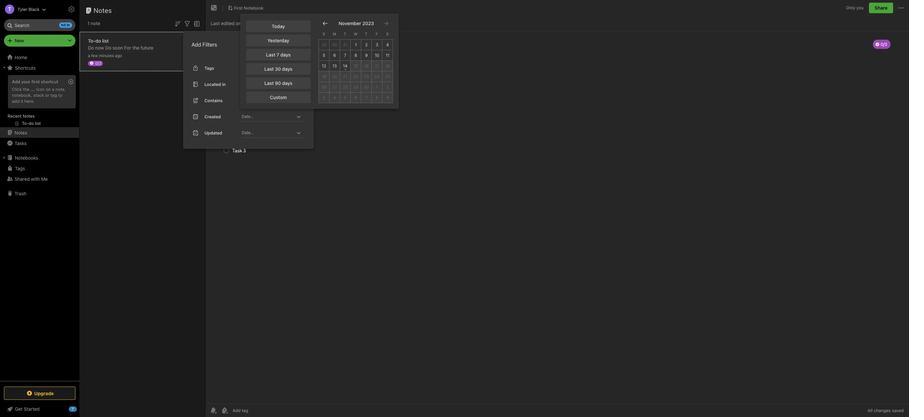 Task type: locate. For each thing, give the bounding box(es) containing it.
minutes
[[99, 53, 114, 58]]

9 down the 25 button
[[386, 95, 389, 100]]

30 up 90 in the left of the page
[[275, 66, 281, 72]]

29 button left 31
[[319, 40, 330, 50]]

1 vertical spatial 9
[[386, 95, 389, 100]]

tags button
[[0, 163, 79, 174]]

1 horizontal spatial 8 button
[[372, 93, 383, 103]]

0/3
[[95, 61, 102, 66]]

24
[[375, 74, 380, 79]]

the inside to-do list do now do soon for the future
[[132, 45, 139, 50]]

0 vertical spatial 3
[[376, 42, 378, 47]]

notes up note
[[94, 7, 112, 14]]

1 vertical spatial days
[[282, 66, 292, 72]]

1 horizontal spatial 8
[[376, 95, 378, 100]]

0 vertical spatial date…
[[242, 114, 254, 119]]

0 vertical spatial 6 button
[[330, 50, 340, 61]]

only you
[[846, 5, 864, 10]]

0 vertical spatial 8
[[355, 53, 357, 58]]

group
[[0, 73, 79, 130]]

1 vertical spatial 5
[[344, 95, 347, 100]]

0 vertical spatial 29 button
[[319, 40, 330, 50]]

add for add filters
[[192, 42, 201, 48]]

9 button down the 25 button
[[383, 93, 393, 103]]

custom
[[270, 95, 287, 100]]

5 button up 12
[[319, 50, 330, 61]]

6 down 22 "button"
[[355, 95, 357, 100]]

4 for the bottommost 4 'button'
[[333, 95, 336, 100]]

share
[[875, 5, 888, 11]]

2 vertical spatial 1
[[376, 85, 378, 90]]

7 up last 30 days
[[277, 52, 279, 58]]

do down to-
[[88, 45, 94, 50]]

days right 90 in the left of the page
[[282, 80, 292, 86]]

0 horizontal spatial 5
[[323, 53, 325, 58]]

1 vertical spatial tags
[[15, 166, 25, 171]]

1 date… from the top
[[242, 114, 254, 119]]

3
[[376, 42, 378, 47], [323, 95, 325, 100]]

16 button
[[361, 61, 372, 71]]

6 up "13"
[[333, 53, 336, 58]]

5 up 12
[[323, 53, 325, 58]]

8 button up 15 at the left top of the page
[[351, 50, 361, 61]]

0 vertical spatial 2
[[365, 42, 368, 47]]

do
[[88, 45, 94, 50], [105, 45, 111, 50]]

2 vertical spatial days
[[282, 80, 292, 86]]

located in
[[205, 82, 226, 87]]

0 horizontal spatial 5 button
[[319, 50, 330, 61]]

tooltip
[[160, 4, 196, 17]]

7 button
[[340, 50, 351, 61], [361, 93, 372, 103]]

3 button down 26
[[319, 93, 330, 103]]

soon
[[113, 45, 123, 50]]

on inside note window element
[[236, 20, 241, 26]]

1 vertical spatial  date picker field
[[241, 128, 309, 138]]

last for last 90 days
[[264, 80, 274, 86]]

12 button
[[319, 61, 330, 71]]

2 right 31 button
[[365, 42, 368, 47]]

the right for
[[132, 45, 139, 50]]

0 horizontal spatial tags
[[15, 166, 25, 171]]

17 button
[[372, 61, 383, 71]]

2 horizontal spatial 1
[[376, 85, 378, 90]]

tags up located
[[205, 65, 214, 71]]

stack
[[33, 93, 44, 98]]

0 horizontal spatial 6
[[333, 53, 336, 58]]

a inside icon on a note, notebook, stack or tag to add it here.
[[52, 87, 54, 92]]

 Date picker field
[[241, 112, 309, 122], [241, 128, 309, 138]]

0 horizontal spatial a
[[52, 87, 54, 92]]

t right m at the left of page
[[344, 32, 346, 36]]

13 button
[[330, 61, 340, 71]]

7 button up 14
[[340, 50, 351, 61]]

0 horizontal spatial 4 button
[[330, 93, 340, 103]]

0 vertical spatial 30 button
[[330, 40, 340, 50]]

2023 right november
[[363, 21, 374, 26]]

29
[[322, 42, 327, 47], [353, 85, 358, 90]]

tree containing home
[[0, 52, 79, 381]]

notes
[[94, 7, 112, 14], [23, 114, 35, 119], [15, 130, 27, 136]]

1  date picker field from the top
[[241, 112, 309, 122]]

more actions image
[[897, 4, 905, 12]]

15 button
[[351, 61, 361, 71]]

the left '...'
[[23, 87, 29, 92]]

29 up 12
[[322, 42, 327, 47]]

notebooks
[[15, 155, 38, 161]]

2  date picker field from the top
[[241, 128, 309, 138]]

date… for created
[[242, 114, 254, 119]]

30 left 31
[[332, 42, 337, 47]]

note,
[[56, 87, 66, 92]]

only
[[846, 5, 856, 10]]

0 horizontal spatial 6 button
[[330, 50, 340, 61]]

notebook
[[244, 5, 264, 10]]

future
[[141, 45, 153, 50]]

0 horizontal spatial 1 button
[[351, 40, 361, 50]]

4 for the right 4 'button'
[[386, 42, 389, 47]]

it
[[21, 99, 23, 104]]

9 for top 9 button
[[365, 53, 368, 58]]

the inside 'group'
[[23, 87, 29, 92]]

0 vertical spatial 8 button
[[351, 50, 361, 61]]

1 left note
[[87, 21, 89, 26]]

1 vertical spatial 1 button
[[372, 82, 383, 93]]

8 button down 24 button
[[372, 93, 383, 103]]

1 horizontal spatial 5
[[344, 95, 347, 100]]

0 horizontal spatial 4
[[333, 95, 336, 100]]

4 down 27 button
[[333, 95, 336, 100]]

tags up shared
[[15, 166, 25, 171]]

1 button
[[351, 40, 361, 50], [372, 82, 383, 93]]

1 for 1 button to the top
[[355, 42, 357, 47]]

1 horizontal spatial 29
[[353, 85, 358, 90]]

tags inside button
[[15, 166, 25, 171]]

1 horizontal spatial 30
[[332, 42, 337, 47]]

0 horizontal spatial 3 button
[[319, 93, 330, 103]]

0 vertical spatial 6
[[333, 53, 336, 58]]

2 vertical spatial 30
[[364, 85, 369, 90]]

add tag image
[[221, 407, 229, 415]]

0 horizontal spatial on
[[46, 87, 51, 92]]

a
[[88, 53, 90, 58], [52, 87, 54, 92]]

4
[[386, 42, 389, 47], [333, 95, 336, 100]]

1 vertical spatial 9 button
[[383, 93, 393, 103]]

in
[[222, 82, 226, 87]]

0 vertical spatial  date picker field
[[241, 112, 309, 122]]

0 vertical spatial 9 button
[[361, 50, 372, 61]]

26 button
[[319, 82, 330, 93]]

the
[[132, 45, 139, 50], [23, 87, 29, 92]]

8 button
[[351, 50, 361, 61], [372, 93, 383, 103]]

1 horizontal spatial 6 button
[[351, 93, 361, 103]]

6 button
[[330, 50, 340, 61], [351, 93, 361, 103]]

1 vertical spatial notes
[[23, 114, 35, 119]]

Search text field
[[9, 19, 71, 31]]

10
[[375, 53, 379, 58]]

5 down "28" button
[[344, 95, 347, 100]]

6
[[333, 53, 336, 58], [355, 95, 357, 100]]

30 down 23 button
[[364, 85, 369, 90]]

last for last 7 days
[[266, 52, 275, 58]]

list
[[102, 38, 109, 44]]

0 vertical spatial 2 button
[[361, 40, 372, 50]]

0 horizontal spatial 9
[[365, 53, 368, 58]]

0 horizontal spatial 29 button
[[319, 40, 330, 50]]

last left edited
[[211, 20, 220, 26]]

last
[[211, 20, 220, 26], [266, 52, 275, 58], [264, 66, 274, 72], [264, 80, 274, 86]]

0 horizontal spatial add
[[12, 79, 20, 84]]

2
[[365, 42, 368, 47], [386, 85, 389, 90]]

1 vertical spatial 6
[[355, 95, 357, 100]]

on up or
[[46, 87, 51, 92]]

2023 right the 14,
[[260, 20, 271, 26]]

w
[[354, 32, 358, 36]]

15
[[354, 63, 358, 68]]

November field
[[337, 20, 361, 27]]

tree
[[0, 52, 79, 381]]

 date picker field for created
[[241, 112, 309, 122]]

tags
[[205, 65, 214, 71], [15, 166, 25, 171]]

black
[[29, 6, 39, 12]]

More actions field
[[897, 3, 905, 13]]

0 vertical spatial tags
[[205, 65, 214, 71]]

2 down the 25 button
[[386, 85, 389, 90]]

0 horizontal spatial 30 button
[[330, 40, 340, 50]]

23
[[364, 74, 369, 79]]

0 horizontal spatial 9 button
[[361, 50, 372, 61]]

Sort options field
[[174, 19, 182, 28]]

1 vertical spatial a
[[52, 87, 54, 92]]

0 horizontal spatial 7 button
[[340, 50, 351, 61]]

updated
[[205, 130, 222, 136]]

1 vertical spatial 3 button
[[319, 93, 330, 103]]

0 horizontal spatial 30
[[275, 66, 281, 72]]

30 button down 23
[[361, 82, 372, 93]]

1 horizontal spatial t
[[365, 32, 367, 36]]

1 vertical spatial add
[[12, 79, 20, 84]]

5 button down 28 in the top of the page
[[340, 93, 351, 103]]

3 up the 10
[[376, 42, 378, 47]]

1 horizontal spatial the
[[132, 45, 139, 50]]

days down clear
[[281, 52, 291, 58]]

1 vertical spatial 7 button
[[361, 93, 372, 103]]

1 horizontal spatial 3 button
[[372, 40, 383, 50]]

1 vertical spatial 29 button
[[351, 82, 361, 93]]

1 horizontal spatial 2
[[386, 85, 389, 90]]

last left 90 in the left of the page
[[264, 80, 274, 86]]

18 button
[[383, 61, 393, 71]]

29 button right 28 in the top of the page
[[351, 82, 361, 93]]

0 horizontal spatial do
[[88, 45, 94, 50]]

0 horizontal spatial 2023
[[260, 20, 271, 26]]

1 horizontal spatial s
[[386, 32, 389, 36]]

2 button up 16
[[361, 40, 372, 50]]

new button
[[4, 35, 75, 47]]

1 right 31 button
[[355, 42, 357, 47]]

1 down 24 button
[[376, 85, 378, 90]]

0 horizontal spatial t
[[344, 32, 346, 36]]

4 button down 27
[[330, 93, 340, 103]]

add your first shortcut
[[12, 79, 58, 84]]

0 horizontal spatial the
[[23, 87, 29, 92]]

0 vertical spatial 4 button
[[383, 40, 393, 50]]

21 button
[[340, 71, 351, 82]]

a up tag at the top left
[[52, 87, 54, 92]]

f
[[376, 32, 378, 36]]

note window element
[[205, 0, 909, 418]]

9 up 16
[[365, 53, 368, 58]]

1 vertical spatial on
[[46, 87, 51, 92]]

7 left click to collapse icon
[[72, 407, 74, 412]]

3 button
[[372, 40, 383, 50], [319, 93, 330, 103]]

6 button down 22 "button"
[[351, 93, 361, 103]]

days for last 7 days
[[281, 52, 291, 58]]

notes link
[[0, 127, 79, 138]]

add left filters
[[192, 42, 201, 48]]

17
[[375, 63, 379, 68]]

add up click
[[12, 79, 20, 84]]

notes up tasks
[[15, 130, 27, 136]]

0 vertical spatial 3 button
[[372, 40, 383, 50]]

s right f
[[386, 32, 389, 36]]

24 button
[[372, 71, 383, 82]]

1 horizontal spatial 2 button
[[383, 82, 393, 93]]

0 horizontal spatial 8 button
[[351, 50, 361, 61]]

7
[[277, 52, 279, 58], [344, 53, 346, 58], [365, 95, 368, 100], [72, 407, 74, 412]]

notes right recent
[[23, 114, 35, 119]]

1 horizontal spatial 5 button
[[340, 93, 351, 103]]

Add filters field
[[183, 19, 191, 28]]

settings image
[[68, 5, 75, 13]]

8 up 15 at the left top of the page
[[355, 53, 357, 58]]

2 button down 25
[[383, 82, 393, 93]]

home link
[[0, 52, 79, 63]]

2 button
[[361, 40, 372, 50], [383, 82, 393, 93]]

0 horizontal spatial 2
[[365, 42, 368, 47]]

click the ...
[[12, 87, 35, 92]]

1 horizontal spatial on
[[236, 20, 241, 26]]

do
[[95, 38, 101, 44]]

0 vertical spatial add
[[192, 42, 201, 48]]

contains
[[205, 98, 223, 103]]

10 button
[[372, 50, 383, 61]]

1 horizontal spatial 7 button
[[361, 93, 372, 103]]

last up last 30 days
[[266, 52, 275, 58]]

7 down 31 button
[[344, 53, 346, 58]]

1 vertical spatial 3
[[323, 95, 325, 100]]

new search field
[[9, 19, 72, 31]]

get
[[15, 407, 23, 412]]

19 button
[[319, 71, 330, 82]]

4 button up 11
[[383, 40, 393, 50]]

0 vertical spatial 4
[[386, 42, 389, 47]]

1 horizontal spatial tags
[[205, 65, 214, 71]]

9 button up 16
[[361, 50, 372, 61]]

t down 2023 field
[[365, 32, 367, 36]]

1 horizontal spatial 1 button
[[372, 82, 383, 93]]

a left few
[[88, 53, 90, 58]]

0 horizontal spatial 8
[[355, 53, 357, 58]]

1 vertical spatial 4
[[333, 95, 336, 100]]

2 horizontal spatial 30
[[364, 85, 369, 90]]

30 button
[[330, 40, 340, 50], [361, 82, 372, 93]]

2 date… from the top
[[242, 130, 254, 135]]

5 button
[[319, 50, 330, 61], [340, 93, 351, 103]]

1 vertical spatial 4 button
[[330, 93, 340, 103]]

days for last 90 days
[[282, 80, 292, 86]]

1 vertical spatial 29
[[353, 85, 358, 90]]

6 button up "13"
[[330, 50, 340, 61]]

1 vertical spatial 2 button
[[383, 82, 393, 93]]

30 button left 31
[[330, 40, 340, 50]]

started
[[24, 407, 40, 412]]

2023 inside note window element
[[260, 20, 271, 26]]

1 for 1 note
[[87, 21, 89, 26]]

do down list
[[105, 45, 111, 50]]

group containing add your first shortcut
[[0, 73, 79, 130]]

last 7 days
[[266, 52, 291, 58]]

8 down 24 button
[[376, 95, 378, 100]]

me
[[41, 176, 48, 182]]

add inside 'group'
[[12, 79, 20, 84]]

days
[[281, 52, 291, 58], [282, 66, 292, 72], [282, 80, 292, 86]]

1 button down 24
[[372, 82, 383, 93]]

1 horizontal spatial add
[[192, 42, 201, 48]]

s left m at the left of page
[[323, 32, 325, 36]]

4 up 11
[[386, 42, 389, 47]]

0 horizontal spatial 1
[[87, 21, 89, 26]]

7 down 23 button
[[365, 95, 368, 100]]

1 horizontal spatial 1
[[355, 42, 357, 47]]

few
[[91, 53, 98, 58]]

add
[[12, 99, 19, 104]]

2 s from the left
[[386, 32, 389, 36]]

1 horizontal spatial 9
[[386, 95, 389, 100]]

0 vertical spatial the
[[132, 45, 139, 50]]

1 button right 31
[[351, 40, 361, 50]]

7 button down 23 button
[[361, 93, 372, 103]]

days up last 90 days
[[282, 66, 292, 72]]

3 button up the 10
[[372, 40, 383, 50]]

on left nov at top
[[236, 20, 241, 26]]

3 down '26' button
[[323, 95, 325, 100]]

1 t from the left
[[344, 32, 346, 36]]

29 right "28" button
[[353, 85, 358, 90]]

add filters image
[[183, 20, 191, 28]]

last inside note window element
[[211, 20, 220, 26]]

0 horizontal spatial s
[[323, 32, 325, 36]]

last for last edited on nov 14, 2023
[[211, 20, 220, 26]]

last down last 7 days
[[264, 66, 274, 72]]



Task type: vqa. For each thing, say whether or not it's contained in the screenshot.
Yesterday
yes



Task type: describe. For each thing, give the bounding box(es) containing it.
november 2023
[[339, 21, 374, 26]]

shortcut
[[41, 79, 58, 84]]

edited
[[221, 20, 235, 26]]

now
[[95, 45, 104, 50]]

22
[[354, 74, 358, 79]]

add filters
[[192, 42, 217, 48]]

shared with me link
[[0, 174, 79, 184]]

0 vertical spatial 5
[[323, 53, 325, 58]]

shortcuts
[[15, 65, 36, 71]]

22 button
[[351, 71, 361, 82]]

all
[[868, 408, 873, 414]]

ago
[[115, 53, 122, 58]]

19
[[322, 74, 326, 79]]

1 horizontal spatial 9 button
[[383, 93, 393, 103]]

add a reminder image
[[209, 407, 217, 415]]

yesterday
[[268, 38, 289, 43]]

20
[[332, 74, 337, 79]]

0 horizontal spatial 2 button
[[361, 40, 372, 50]]

20 button
[[330, 71, 340, 82]]

a few minutes ago
[[88, 53, 122, 58]]

for
[[124, 45, 131, 50]]

add for add your first shortcut
[[12, 79, 20, 84]]

upgrade
[[34, 391, 54, 397]]

8 for 8 button to the bottom
[[376, 95, 378, 100]]

28 button
[[340, 82, 351, 93]]

last 90 days
[[264, 80, 292, 86]]

2 t from the left
[[365, 32, 367, 36]]

1 do from the left
[[88, 45, 94, 50]]

12
[[322, 63, 326, 68]]

1 horizontal spatial 4 button
[[383, 40, 393, 50]]

expand note image
[[210, 4, 218, 12]]

your
[[21, 79, 30, 84]]

to-do list do now do soon for the future
[[88, 38, 153, 50]]

recent
[[8, 114, 22, 119]]

last 30 days
[[264, 66, 292, 72]]

last edited on nov 14, 2023
[[211, 20, 271, 26]]

14,
[[252, 20, 258, 26]]

share button
[[869, 3, 893, 13]]

28
[[343, 85, 348, 90]]

Note Editor text field
[[205, 32, 909, 404]]

Add tag field
[[232, 408, 282, 414]]

11 button
[[383, 50, 393, 61]]

tyler
[[18, 6, 27, 12]]

27 button
[[330, 82, 340, 93]]

shortcuts button
[[0, 63, 79, 73]]

tag
[[51, 93, 57, 98]]

1 horizontal spatial 6
[[355, 95, 357, 100]]

2 for left 2 button
[[365, 42, 368, 47]]

clear
[[286, 42, 297, 47]]

click
[[12, 87, 22, 92]]

first
[[234, 5, 243, 10]]

notes inside 'group'
[[23, 114, 35, 119]]

2 for 2 button to the right
[[386, 85, 389, 90]]

14
[[343, 63, 348, 68]]

shared with me
[[15, 176, 48, 182]]

date… for updated
[[242, 130, 254, 135]]

days for last 30 days
[[282, 66, 292, 72]]

Help and Learning task checklist field
[[0, 404, 79, 415]]

1 for rightmost 1 button
[[376, 85, 378, 90]]

first notebook button
[[226, 3, 266, 13]]

clear all
[[286, 42, 303, 47]]

trash
[[15, 191, 26, 196]]

1 horizontal spatial 2023
[[363, 21, 374, 26]]

created
[[205, 114, 221, 119]]

0 vertical spatial notes
[[94, 7, 112, 14]]

7 inside help and learning task checklist field
[[72, 407, 74, 412]]

2023 field
[[361, 20, 374, 27]]

notebook,
[[12, 93, 32, 98]]

1 vertical spatial 8 button
[[372, 93, 383, 103]]

8 for the topmost 8 button
[[355, 53, 357, 58]]

21
[[343, 74, 347, 79]]

note
[[91, 21, 100, 26]]

9 for 9 button to the right
[[386, 95, 389, 100]]

View options field
[[191, 19, 201, 28]]

you
[[857, 5, 864, 10]]

m
[[333, 32, 336, 36]]

home
[[15, 54, 27, 60]]

tyler black
[[18, 6, 39, 12]]

last for last 30 days
[[264, 66, 274, 72]]

31
[[343, 42, 347, 47]]

16
[[364, 63, 369, 68]]

11
[[386, 53, 390, 58]]

all changes saved
[[868, 408, 904, 414]]

tasks button
[[0, 138, 79, 149]]

2 do from the left
[[105, 45, 111, 50]]

icon on a note, notebook, stack or tag to add it here.
[[12, 87, 66, 104]]

90
[[275, 80, 281, 86]]

 date picker field for updated
[[241, 128, 309, 138]]

2 vertical spatial notes
[[15, 130, 27, 136]]

expand notebooks image
[[2, 155, 7, 160]]

0 vertical spatial 7 button
[[340, 50, 351, 61]]

1 vertical spatial 6 button
[[351, 93, 361, 103]]

first
[[32, 79, 40, 84]]

1 horizontal spatial 30 button
[[361, 82, 372, 93]]

new
[[61, 23, 70, 27]]

18
[[385, 63, 390, 68]]

0 horizontal spatial 29
[[322, 42, 327, 47]]

clear all button
[[285, 41, 303, 49]]

0 vertical spatial 30
[[332, 42, 337, 47]]

icon
[[36, 87, 45, 92]]

0 vertical spatial 1 button
[[351, 40, 361, 50]]

or
[[45, 93, 49, 98]]

1 note
[[87, 21, 100, 26]]

today
[[272, 23, 285, 29]]

13
[[333, 63, 337, 68]]

Account field
[[0, 3, 46, 16]]

27
[[332, 85, 337, 90]]

notebooks link
[[0, 153, 79, 163]]

on inside icon on a note, notebook, stack or tag to add it here.
[[46, 87, 51, 92]]

trash link
[[0, 188, 79, 199]]

1 horizontal spatial 29 button
[[351, 82, 361, 93]]

0 horizontal spatial 3
[[323, 95, 325, 100]]

0 vertical spatial 5 button
[[319, 50, 330, 61]]

1 s from the left
[[323, 32, 325, 36]]

26
[[322, 85, 327, 90]]

0 vertical spatial a
[[88, 53, 90, 58]]

group inside tree
[[0, 73, 79, 130]]

upgrade button
[[4, 387, 75, 400]]

click to collapse image
[[77, 405, 82, 413]]



